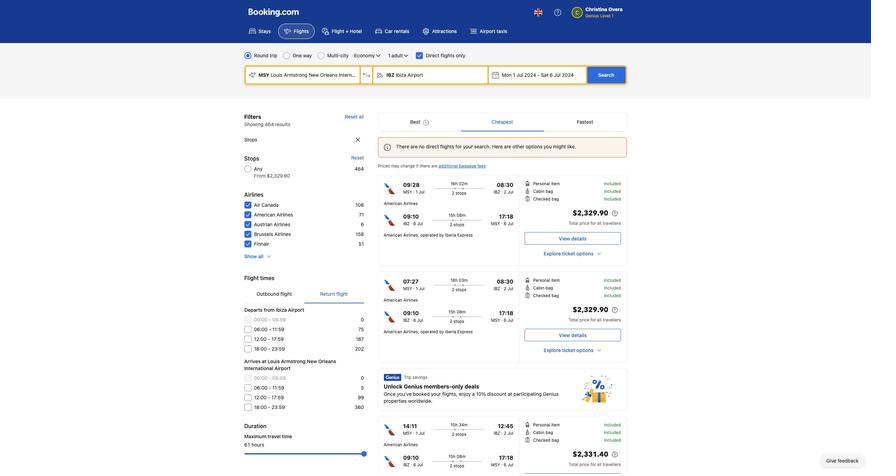 Task type: locate. For each thing, give the bounding box(es) containing it.
08:30 for 09:28
[[497, 182, 514, 188]]

international down "city"
[[339, 72, 367, 78]]

2 11:59 from the top
[[273, 385, 285, 391]]

1 15h 08m from the top
[[449, 213, 466, 218]]

multi-
[[328, 53, 341, 58]]

0 vertical spatial options
[[526, 144, 543, 150]]

reset button
[[352, 155, 364, 162]]

american airlines down 14:11 msy . 1 jul
[[384, 443, 418, 448]]

. inside 09:28 msy . 1 jul
[[414, 188, 415, 194]]

0 horizontal spatial 464
[[265, 121, 274, 127]]

0 for 75
[[361, 317, 364, 323]]

1 vertical spatial new
[[307, 359, 317, 365]]

all for 07:27
[[598, 318, 602, 323]]

international down arrives
[[245, 366, 274, 372]]

00:00 down the departs
[[254, 317, 268, 323]]

09:10 ibz . 6 jul down 07:27 msy . 1 jul
[[404, 311, 423, 323]]

1 operated from the top
[[421, 233, 439, 238]]

genius image
[[384, 375, 402, 382], [384, 375, 402, 382], [583, 376, 613, 404]]

1 vertical spatial 12:00 - 17:59
[[254, 395, 284, 401]]

1 vertical spatial 17:59
[[272, 395, 284, 401]]

15h for 07:27
[[449, 310, 456, 315]]

your down members-
[[431, 392, 441, 398]]

1 09:10 from the top
[[404, 214, 419, 220]]

direct
[[426, 53, 440, 58]]

. inside 07:27 msy . 1 jul
[[414, 285, 415, 290]]

1 vertical spatial flight
[[245, 275, 259, 282]]

18:00 - 23:59 up duration
[[254, 405, 285, 411]]

3 cabin bag from the top
[[534, 431, 554, 436]]

flight inside button
[[337, 291, 348, 297]]

2 personal from the top
[[534, 278, 551, 283]]

flight right outbound
[[281, 291, 292, 297]]

all for 09:28
[[598, 221, 602, 226]]

. inside 14:11 msy . 1 jul
[[414, 430, 415, 435]]

ibz inside 12:45 ibz . 2 jul
[[494, 431, 501, 437]]

louis right arrives
[[268, 359, 280, 365]]

09:10 ibz . 6 jul for 14:11
[[404, 455, 423, 468]]

explore ticket options
[[544, 251, 594, 257], [544, 348, 594, 354]]

15h down "16h"
[[449, 213, 456, 218]]

ticket for 07:27
[[563, 348, 576, 354]]

1 by from the top
[[440, 233, 444, 238]]

06:00 - 11:59
[[254, 327, 285, 333], [254, 385, 285, 391]]

18:00 up arrives
[[254, 346, 267, 352]]

3 checked bag from the top
[[534, 438, 560, 443]]

11:59 down the departs from ibiza airport
[[273, 327, 285, 333]]

give feedback button
[[822, 455, 865, 468]]

your left search.
[[464, 144, 473, 150]]

flight left times
[[245, 275, 259, 282]]

0 horizontal spatial international
[[245, 366, 274, 372]]

0 vertical spatial iberia
[[446, 233, 457, 238]]

6 inside popup button
[[550, 72, 553, 78]]

one
[[293, 53, 302, 58]]

1 view from the top
[[560, 236, 571, 242]]

american airlines up austrian airlines at the top of page
[[254, 212, 293, 218]]

$2,329.90 region for 07:27
[[525, 305, 622, 317]]

18:00 up duration
[[254, 405, 267, 411]]

explore ticket options button for 07:27
[[525, 345, 622, 357]]

flights right direct
[[441, 53, 455, 58]]

all
[[359, 114, 364, 120], [598, 221, 602, 226], [258, 254, 264, 260], [598, 318, 602, 323], [598, 463, 602, 468]]

item
[[552, 181, 560, 187], [552, 278, 560, 283], [552, 423, 560, 428]]

genius down trip savings
[[404, 384, 423, 390]]

1 vertical spatial by
[[440, 330, 444, 335]]

1 personal item from the top
[[534, 181, 560, 187]]

2 05:59 from the top
[[273, 376, 286, 382]]

2 item from the top
[[552, 278, 560, 283]]

17:59
[[272, 337, 284, 343], [272, 395, 284, 401]]

00:00 - 05:59 down from
[[254, 317, 286, 323]]

cabin bag for 07:27
[[534, 286, 554, 291]]

for for 07:27
[[591, 318, 597, 323]]

06:00 for departs
[[254, 327, 268, 333]]

1 horizontal spatial your
[[464, 144, 473, 150]]

cabin for 07:27
[[534, 286, 545, 291]]

for for 09:28
[[591, 221, 597, 226]]

2 00:00 - 05:59 from the top
[[254, 376, 286, 382]]

1 08:30 from the top
[[497, 182, 514, 188]]

09:10 ibz . 6 jul down 09:28 msy . 1 jul
[[404, 214, 423, 227]]

12:00 - 17:59 up duration
[[254, 395, 284, 401]]

2 horizontal spatial are
[[505, 144, 512, 150]]

personal
[[534, 181, 551, 187], [534, 278, 551, 283], [534, 423, 551, 428]]

1 12:00 from the top
[[254, 337, 267, 343]]

1 17:18 msy . 6 jul from the top
[[492, 214, 514, 227]]

additional
[[439, 164, 458, 169]]

2 view details button from the top
[[525, 329, 622, 342]]

0 vertical spatial view details button
[[525, 233, 622, 245]]

09:10 down 14:11 msy . 1 jul
[[404, 455, 419, 462]]

prices may change if there are additional baggage fees
[[378, 164, 486, 169]]

2 explore ticket options button from the top
[[525, 345, 622, 357]]

travellers for 07:27
[[603, 318, 622, 323]]

view
[[560, 236, 571, 242], [560, 333, 571, 339]]

0 vertical spatial at
[[262, 359, 267, 365]]

3 included from the top
[[605, 197, 622, 202]]

2 operated from the top
[[421, 330, 439, 335]]

adult
[[392, 53, 403, 58]]

05:59
[[273, 317, 286, 323], [273, 376, 286, 382]]

0 vertical spatial 06:00
[[254, 327, 268, 333]]

15h
[[449, 213, 456, 218], [449, 310, 456, 315], [451, 423, 458, 428], [449, 455, 456, 460]]

2 vertical spatial 15h 08m
[[449, 455, 466, 460]]

tab list containing best
[[379, 113, 627, 132]]

14:11 msy . 1 jul
[[404, 424, 425, 437]]

best image
[[424, 120, 429, 126], [424, 120, 429, 126]]

0 horizontal spatial flight
[[245, 275, 259, 282]]

1 cabin from the top
[[534, 189, 545, 194]]

06:00 - 11:59 down from
[[254, 327, 285, 333]]

2 18:00 from the top
[[254, 405, 267, 411]]

187
[[356, 337, 364, 343]]

orleans inside arrives at louis armstrong new orleans international airport
[[319, 359, 336, 365]]

0 vertical spatial item
[[552, 181, 560, 187]]

0 vertical spatial ibiza
[[396, 72, 407, 78]]

personal for 14:11
[[534, 423, 551, 428]]

8 included from the top
[[605, 431, 622, 436]]

1 horizontal spatial at
[[508, 392, 513, 398]]

1 vertical spatial 06:00
[[254, 385, 268, 391]]

ticket for 09:28
[[563, 251, 576, 257]]

09:10 down 07:27 msy . 1 jul
[[404, 311, 419, 317]]

2 flight from the left
[[337, 291, 348, 297]]

1 23:59 from the top
[[272, 346, 285, 352]]

genius
[[586, 13, 600, 18], [404, 384, 423, 390], [544, 392, 559, 398]]

3 personal item from the top
[[534, 423, 560, 428]]

personal for 07:27
[[534, 278, 551, 283]]

1 ticket from the top
[[563, 251, 576, 257]]

for for 14:11
[[591, 463, 597, 468]]

ibz
[[387, 72, 395, 78], [494, 190, 501, 195], [404, 221, 410, 227], [494, 286, 501, 292], [404, 318, 410, 323], [494, 431, 501, 437], [404, 463, 410, 468]]

1 iberia from the top
[[446, 233, 457, 238]]

0 vertical spatial checked
[[534, 197, 551, 202]]

08m for 07:27
[[457, 310, 466, 315]]

1 08:30 ibz . 2 jul from the top
[[494, 182, 514, 195]]

airlines up air
[[245, 192, 264, 198]]

ibiza
[[396, 72, 407, 78], [276, 307, 287, 313]]

1 down the 09:28
[[416, 190, 418, 195]]

2 checked bag from the top
[[534, 293, 560, 299]]

results
[[276, 121, 291, 127]]

0 vertical spatial $2,329.90 region
[[525, 208, 622, 221]]

0 vertical spatial your
[[464, 144, 473, 150]]

a
[[473, 392, 475, 398]]

2 personal item from the top
[[534, 278, 560, 283]]

06:00 - 11:59 down arrives at louis armstrong new orleans international airport
[[254, 385, 285, 391]]

360
[[355, 405, 364, 411]]

2 $2,329.90 region from the top
[[525, 305, 622, 317]]

armstrong inside arrives at louis armstrong new orleans international airport
[[281, 359, 306, 365]]

15h 08m down 15h 34m
[[449, 455, 466, 460]]

0 vertical spatial 00:00
[[254, 317, 268, 323]]

06:00 down the departs
[[254, 327, 268, 333]]

2 total from the top
[[569, 318, 579, 323]]

1 0 from the top
[[361, 317, 364, 323]]

2 vertical spatial checked bag
[[534, 438, 560, 443]]

iberia
[[446, 233, 457, 238], [446, 330, 457, 335]]

view details button for 07:27
[[525, 329, 622, 342]]

ibiza right from
[[276, 307, 287, 313]]

at right discount
[[508, 392, 513, 398]]

ticket
[[563, 251, 576, 257], [563, 348, 576, 354]]

07:27
[[404, 279, 419, 285]]

09:10 down 09:28 msy . 1 jul
[[404, 214, 419, 220]]

msy inside 09:28 msy . 1 jul
[[404, 190, 413, 195]]

2 vertical spatial 09:10
[[404, 455, 419, 462]]

airlines down 07:27 msy . 1 jul
[[404, 298, 418, 303]]

overa
[[609, 6, 623, 12]]

baggage
[[460, 164, 477, 169]]

there
[[420, 164, 431, 169]]

are
[[411, 144, 418, 150], [505, 144, 512, 150], [432, 164, 438, 169]]

personal item for 14:11
[[534, 423, 560, 428]]

2 09:10 from the top
[[404, 311, 419, 317]]

total price for all travellers
[[569, 221, 622, 226], [569, 318, 622, 323], [569, 463, 622, 468]]

0 vertical spatial operated
[[421, 233, 439, 238]]

price
[[580, 221, 590, 226], [580, 318, 590, 323], [580, 463, 590, 468]]

00:00 - 05:59 down arrives
[[254, 376, 286, 382]]

showing 464 results
[[245, 121, 291, 127]]

0 vertical spatial explore ticket options
[[544, 251, 594, 257]]

2 vertical spatial item
[[552, 423, 560, 428]]

00:00 down arrives
[[254, 376, 268, 382]]

- inside popup button
[[538, 72, 540, 78]]

$2,331.40 region
[[525, 450, 622, 462]]

for
[[456, 144, 462, 150], [591, 221, 597, 226], [591, 318, 597, 323], [591, 463, 597, 468]]

18:00 for departs from ibiza airport
[[254, 346, 267, 352]]

0 vertical spatial flight
[[332, 28, 345, 34]]

airlines down 09:28 msy . 1 jul
[[404, 201, 418, 206]]

3 17:18 from the top
[[500, 455, 514, 462]]

1 06:00 - 11:59 from the top
[[254, 327, 285, 333]]

12:00 up duration
[[254, 395, 267, 401]]

item for 09:28
[[552, 181, 560, 187]]

2 0 from the top
[[361, 376, 364, 382]]

464 down reset button
[[355, 166, 364, 172]]

at inside arrives at louis armstrong new orleans international airport
[[262, 359, 267, 365]]

1 vertical spatial iberia
[[446, 330, 457, 335]]

flight right return
[[337, 291, 348, 297]]

$2,329.90 for 07:27
[[573, 306, 609, 315]]

2 by from the top
[[440, 330, 444, 335]]

your inside unlock genius members-only deals once you've booked your flights, enjoy a 10% discount at participating genius properties worldwide.
[[431, 392, 441, 398]]

2 06:00 - 11:59 from the top
[[254, 385, 285, 391]]

tab list
[[379, 113, 627, 132], [245, 285, 364, 304]]

2 vertical spatial 08m
[[457, 455, 466, 460]]

18h 03m
[[451, 278, 468, 283]]

15h down 18h
[[449, 310, 456, 315]]

genius down "christina"
[[586, 13, 600, 18]]

1 vertical spatial cabin bag
[[534, 286, 554, 291]]

1 vertical spatial genius
[[404, 384, 423, 390]]

msy inside 07:27 msy . 1 jul
[[404, 286, 413, 292]]

0 vertical spatial personal
[[534, 181, 551, 187]]

08m down 16h 02m
[[457, 213, 466, 218]]

2 12:00 - 17:59 from the top
[[254, 395, 284, 401]]

2 08:30 from the top
[[497, 279, 514, 285]]

2 09:10 ibz . 6 jul from the top
[[404, 311, 423, 323]]

1 vertical spatial at
[[508, 392, 513, 398]]

1 cabin bag from the top
[[534, 189, 554, 194]]

1 vertical spatial view
[[560, 333, 571, 339]]

1 vertical spatial 08:30 ibz . 2 jul
[[494, 279, 514, 292]]

1 personal from the top
[[534, 181, 551, 187]]

1 american airlines, operated by iberia express from the top
[[384, 233, 473, 238]]

2 american airlines, operated by iberia express from the top
[[384, 330, 473, 335]]

flights
[[441, 53, 455, 58], [441, 144, 455, 150]]

3 travellers from the top
[[603, 463, 622, 468]]

if
[[417, 164, 419, 169]]

details for 09:28
[[572, 236, 587, 242]]

0 vertical spatial total price for all travellers
[[569, 221, 622, 226]]

$2,329.90 region
[[525, 208, 622, 221], [525, 305, 622, 317]]

total for 09:28
[[569, 221, 579, 226]]

06:00 down arrives
[[254, 385, 268, 391]]

1 right mon
[[514, 72, 516, 78]]

airport
[[480, 28, 496, 34], [368, 72, 384, 78], [408, 72, 424, 78], [288, 307, 304, 313], [275, 366, 291, 372]]

0 vertical spatial ticket
[[563, 251, 576, 257]]

2 vertical spatial travellers
[[603, 463, 622, 468]]

price for 09:28
[[580, 221, 590, 226]]

0 vertical spatial total
[[569, 221, 579, 226]]

0 vertical spatial 18:00 - 23:59
[[254, 346, 285, 352]]

1 explore ticket options button from the top
[[525, 248, 622, 260]]

02m
[[459, 181, 468, 187]]

best
[[411, 119, 421, 125]]

0 horizontal spatial ibiza
[[276, 307, 287, 313]]

18:00 for arrives at louis armstrong new orleans international airport
[[254, 405, 267, 411]]

1 down 07:27
[[416, 286, 418, 292]]

ibiza down 1 adult popup button
[[396, 72, 407, 78]]

15h 08m for 14:11
[[449, 455, 466, 460]]

61
[[245, 442, 251, 448]]

0
[[361, 317, 364, 323], [361, 376, 364, 382]]

departs from ibiza airport
[[245, 307, 304, 313]]

2 vertical spatial total price for all travellers
[[569, 463, 622, 468]]

1 view details from the top
[[560, 236, 587, 242]]

1 08m from the top
[[457, 213, 466, 218]]

11:59 for ibiza
[[273, 327, 285, 333]]

1 18:00 from the top
[[254, 346, 267, 352]]

1 vertical spatial 15h 08m
[[449, 310, 466, 315]]

5 included from the top
[[605, 286, 622, 291]]

0 horizontal spatial are
[[411, 144, 418, 150]]

3 08m from the top
[[457, 455, 466, 460]]

2 cabin bag from the top
[[534, 286, 554, 291]]

at right arrives
[[262, 359, 267, 365]]

1 vertical spatial personal item
[[534, 278, 560, 283]]

cabin for 14:11
[[534, 431, 545, 436]]

view for 09:28
[[560, 236, 571, 242]]

3 09:10 from the top
[[404, 455, 419, 462]]

1 vertical spatial total price for all travellers
[[569, 318, 622, 323]]

2024 right sat
[[563, 72, 574, 78]]

search button
[[588, 67, 626, 84]]

00:00 - 05:59
[[254, 317, 286, 323], [254, 376, 286, 382]]

09:10 ibz . 6 jul down 14:11 msy . 1 jul
[[404, 455, 423, 468]]

12:00 up arrives
[[254, 337, 267, 343]]

1 vertical spatial view details button
[[525, 329, 622, 342]]

time
[[282, 434, 292, 440]]

1 vertical spatial cabin
[[534, 286, 545, 291]]

15h for 14:11
[[449, 455, 456, 460]]

direct
[[426, 144, 439, 150]]

0 vertical spatial $2,329.90
[[267, 173, 290, 179]]

1 vertical spatial armstrong
[[281, 359, 306, 365]]

total price for all travellers for 07:27
[[569, 318, 622, 323]]

2 17:59 from the top
[[272, 395, 284, 401]]

2 explore ticket options from the top
[[544, 348, 594, 354]]

1 total from the top
[[569, 221, 579, 226]]

american airlines for 09:28
[[384, 201, 418, 206]]

american airlines for 07:27
[[384, 298, 418, 303]]

108
[[356, 202, 364, 208]]

total price for all travellers for 09:28
[[569, 221, 622, 226]]

reset
[[345, 114, 358, 120], [352, 155, 364, 161]]

1 checked from the top
[[534, 197, 551, 202]]

flight for flight times
[[245, 275, 259, 282]]

2 vertical spatial total
[[569, 463, 579, 468]]

cabin
[[534, 189, 545, 194], [534, 286, 545, 291], [534, 431, 545, 436]]

1 horizontal spatial flight
[[337, 291, 348, 297]]

2 23:59 from the top
[[272, 405, 285, 411]]

maximum travel time 61 hours
[[245, 434, 292, 448]]

2 12:00 from the top
[[254, 395, 267, 401]]

15h down 15h 34m
[[449, 455, 456, 460]]

american
[[384, 201, 403, 206], [254, 212, 275, 218], [384, 233, 403, 238], [384, 298, 403, 303], [384, 330, 403, 335], [384, 443, 403, 448]]

1 down 14:11
[[416, 431, 418, 437]]

15h 08m for 07:27
[[449, 310, 466, 315]]

booking.com logo image
[[249, 8, 299, 17], [249, 8, 299, 17]]

09:10 for 14:11
[[404, 455, 419, 462]]

2 checked from the top
[[534, 293, 551, 299]]

0 vertical spatial 09:10 ibz . 6 jul
[[404, 214, 423, 227]]

item for 14:11
[[552, 423, 560, 428]]

1 down overa
[[612, 13, 614, 18]]

you've
[[397, 392, 412, 398]]

airlines down 14:11 msy . 1 jul
[[404, 443, 418, 448]]

08m down 15h 34m
[[457, 455, 466, 460]]

1 vertical spatial 09:10
[[404, 311, 419, 317]]

2 ticket from the top
[[563, 348, 576, 354]]

1 checked bag from the top
[[534, 197, 560, 202]]

1 vertical spatial 06:00 - 11:59
[[254, 385, 285, 391]]

05:59 down the departs from ibiza airport
[[273, 317, 286, 323]]

airlines down austrian airlines at the top of page
[[275, 231, 291, 237]]

there
[[397, 144, 410, 150]]

1 airlines, from the top
[[404, 233, 420, 238]]

1 vertical spatial price
[[580, 318, 590, 323]]

2 17:18 msy . 6 jul from the top
[[492, 311, 514, 323]]

1 view details button from the top
[[525, 233, 622, 245]]

0 vertical spatial view
[[560, 236, 571, 242]]

flight for return flight
[[337, 291, 348, 297]]

only right direct
[[456, 53, 466, 58]]

12:00 - 17:59 up arrives
[[254, 337, 284, 343]]

cabin for 09:28
[[534, 189, 545, 194]]

06:00 for arrives
[[254, 385, 268, 391]]

item for 07:27
[[552, 278, 560, 283]]

3 17:18 msy . 6 jul from the top
[[492, 455, 514, 468]]

only up enjoy
[[452, 384, 464, 390]]

flight inside button
[[281, 291, 292, 297]]

17:59 for louis
[[272, 395, 284, 401]]

1 00:00 - 05:59 from the top
[[254, 317, 286, 323]]

1 adult button
[[388, 52, 411, 60]]

2 17:18 from the top
[[500, 311, 514, 317]]

1 vertical spatial details
[[572, 333, 587, 339]]

genius right participating
[[544, 392, 559, 398]]

other
[[513, 144, 525, 150]]

0 vertical spatial checked bag
[[534, 197, 560, 202]]

2 price from the top
[[580, 318, 590, 323]]

0 horizontal spatial tab list
[[245, 285, 364, 304]]

personal item
[[534, 181, 560, 187], [534, 278, 560, 283], [534, 423, 560, 428]]

0 horizontal spatial at
[[262, 359, 267, 365]]

18:00 - 23:59 for at
[[254, 405, 285, 411]]

1 vertical spatial your
[[431, 392, 441, 398]]

2 view details from the top
[[560, 333, 587, 339]]

1 vertical spatial 17:18 msy . 6 jul
[[492, 311, 514, 323]]

0 vertical spatial 18:00
[[254, 346, 267, 352]]

at inside unlock genius members-only deals once you've booked your flights, enjoy a 10% discount at participating genius properties worldwide.
[[508, 392, 513, 398]]

1 vertical spatial total
[[569, 318, 579, 323]]

0 up 5
[[361, 376, 364, 382]]

1 vertical spatial 11:59
[[273, 385, 285, 391]]

2 08m from the top
[[457, 310, 466, 315]]

0 vertical spatial express
[[458, 233, 473, 238]]

15h left 34m at the bottom right of the page
[[451, 423, 458, 428]]

total for 14:11
[[569, 463, 579, 468]]

view details button
[[525, 233, 622, 245], [525, 329, 622, 342]]

1 11:59 from the top
[[273, 327, 285, 333]]

7 included from the top
[[605, 423, 622, 428]]

american airlines down 07:27 msy . 1 jul
[[384, 298, 418, 303]]

00:00 for departs
[[254, 317, 268, 323]]

2 00:00 from the top
[[254, 376, 268, 382]]

1 inside 14:11 msy . 1 jul
[[416, 431, 418, 437]]

2 15h 08m from the top
[[449, 310, 466, 315]]

17:18 msy . 6 jul
[[492, 214, 514, 227], [492, 311, 514, 323], [492, 455, 514, 468]]

15h 08m down 16h 02m
[[449, 213, 466, 218]]

1 17:59 from the top
[[272, 337, 284, 343]]

1 vertical spatial reset
[[352, 155, 364, 161]]

2 express from the top
[[458, 330, 473, 335]]

way
[[303, 53, 312, 58]]

airlines, for 07:27
[[404, 330, 420, 335]]

jul
[[517, 72, 524, 78], [555, 72, 561, 78], [419, 190, 425, 195], [508, 190, 514, 195], [418, 221, 423, 227], [508, 221, 514, 227], [419, 286, 425, 292], [508, 286, 514, 292], [418, 318, 423, 323], [508, 318, 514, 323], [419, 431, 425, 437], [508, 431, 514, 437], [418, 463, 423, 468], [508, 463, 514, 468]]

2 cabin from the top
[[534, 286, 545, 291]]

jul inside 14:11 msy . 1 jul
[[419, 431, 425, 437]]

1 vertical spatial 0
[[361, 376, 364, 382]]

0 vertical spatial 15h 08m
[[449, 213, 466, 218]]

1 vertical spatial 08:30
[[497, 279, 514, 285]]

express for 09:28
[[458, 233, 473, 238]]

1 vertical spatial only
[[452, 384, 464, 390]]

1 12:00 - 17:59 from the top
[[254, 337, 284, 343]]

1 vertical spatial travellers
[[603, 318, 622, 323]]

0 up 75
[[361, 317, 364, 323]]

1 inside christina overa genius level 1
[[612, 13, 614, 18]]

0 vertical spatial explore ticket options button
[[525, 248, 622, 260]]

1 06:00 from the top
[[254, 327, 268, 333]]

stops down showing
[[245, 137, 258, 143]]

99
[[358, 395, 364, 401]]

2 08:30 ibz . 2 jul from the top
[[494, 279, 514, 292]]

flight left +
[[332, 28, 345, 34]]

11:59 down arrives at louis armstrong new orleans international airport
[[273, 385, 285, 391]]

stops up any
[[245, 156, 260, 162]]

1 vertical spatial ticket
[[563, 348, 576, 354]]

reset inside button
[[345, 114, 358, 120]]

2024 left sat
[[525, 72, 537, 78]]

louis inside arrives at louis armstrong new orleans international airport
[[268, 359, 280, 365]]

12:00 - 17:59 for at
[[254, 395, 284, 401]]

1 inside 09:28 msy . 1 jul
[[416, 190, 418, 195]]

2 vertical spatial 17:18 msy . 6 jul
[[492, 455, 514, 468]]

checked for 07:27
[[534, 293, 551, 299]]

18:00 - 23:59 up arrives
[[254, 346, 285, 352]]

16h
[[451, 181, 458, 187]]

1 vertical spatial operated
[[421, 330, 439, 335]]

1 vertical spatial 00:00
[[254, 376, 268, 382]]

06:00 - 11:59 for at
[[254, 385, 285, 391]]

3 total price for all travellers from the top
[[569, 463, 622, 468]]

3 checked from the top
[[534, 438, 551, 443]]

reset for reset
[[352, 155, 364, 161]]

2 total price for all travellers from the top
[[569, 318, 622, 323]]

are left no
[[411, 144, 418, 150]]

15h 08m down the 18h 03m
[[449, 310, 466, 315]]

flights right direct in the top of the page
[[441, 144, 455, 150]]

from
[[264, 307, 275, 313]]

1 vertical spatial stops
[[245, 156, 260, 162]]

view for 07:27
[[560, 333, 571, 339]]

times
[[260, 275, 275, 282]]

1 vertical spatial express
[[458, 330, 473, 335]]

23:59 up the travel
[[272, 405, 285, 411]]

23:59 up arrives at louis armstrong new orleans international airport
[[272, 346, 285, 352]]

0 vertical spatial airlines,
[[404, 233, 420, 238]]

1 explore from the top
[[544, 251, 562, 257]]

1 flight from the left
[[281, 291, 292, 297]]

international
[[339, 72, 367, 78], [245, 366, 274, 372]]

personal item for 07:27
[[534, 278, 560, 283]]

airport inside arrives at louis armstrong new orleans international airport
[[275, 366, 291, 372]]

explore ticket options button
[[525, 248, 622, 260], [525, 345, 622, 357]]

3 09:10 ibz . 6 jul from the top
[[404, 455, 423, 468]]

1 05:59 from the top
[[273, 317, 286, 323]]

05:59 down arrives at louis armstrong new orleans international airport
[[273, 376, 286, 382]]

0 vertical spatial details
[[572, 236, 587, 242]]

1 included from the top
[[605, 181, 622, 187]]

2 travellers from the top
[[603, 318, 622, 323]]

0 vertical spatial 17:59
[[272, 337, 284, 343]]

3 cabin from the top
[[534, 431, 545, 436]]

00:00 for arrives
[[254, 376, 268, 382]]

1 vertical spatial 17:18
[[500, 311, 514, 317]]

1 vertical spatial international
[[245, 366, 274, 372]]

1 vertical spatial explore
[[544, 348, 562, 354]]

are right here
[[505, 144, 512, 150]]

return flight
[[320, 291, 348, 297]]

2 inside 12:45 ibz . 2 jul
[[504, 431, 507, 437]]

1 vertical spatial tab list
[[245, 285, 364, 304]]

rentals
[[394, 28, 410, 34]]

flights,
[[443, 392, 458, 398]]

are right "there"
[[432, 164, 438, 169]]

0 vertical spatial 0
[[361, 317, 364, 323]]

15h 08m for 09:28
[[449, 213, 466, 218]]

0 vertical spatial 00:00 - 05:59
[[254, 317, 286, 323]]

1 item from the top
[[552, 181, 560, 187]]

explore ticket options for 09:28
[[544, 251, 594, 257]]

0 vertical spatial view details
[[560, 236, 587, 242]]

08m down the 18h 03m
[[457, 310, 466, 315]]

american airlines down 09:28 msy . 1 jul
[[384, 201, 418, 206]]

austrian airlines
[[254, 222, 291, 228]]

checked for 14:11
[[534, 438, 551, 443]]

08m
[[457, 213, 466, 218], [457, 310, 466, 315], [457, 455, 466, 460]]

2 18:00 - 23:59 from the top
[[254, 405, 285, 411]]

1 vertical spatial airlines,
[[404, 330, 420, 335]]

search
[[599, 72, 615, 78]]

00:00 - 05:59 for from
[[254, 317, 286, 323]]

00:00 - 05:59 for at
[[254, 376, 286, 382]]

one way
[[293, 53, 312, 58]]

464 left results
[[265, 121, 274, 127]]

0 vertical spatial cabin
[[534, 189, 545, 194]]

louis down trip
[[271, 72, 283, 78]]

explore ticket options button for 09:28
[[525, 248, 622, 260]]

only
[[456, 53, 466, 58], [452, 384, 464, 390]]

08:30 for 07:27
[[497, 279, 514, 285]]



Task type: vqa. For each thing, say whether or not it's contained in the screenshot.
YOUR in 'Unlock Genius members-only deals Once you've booked your flights, enjoy a 10% discount at participating Genius properties worldwide.'
yes



Task type: describe. For each thing, give the bounding box(es) containing it.
price for 07:27
[[580, 318, 590, 323]]

best button
[[379, 113, 461, 131]]

airport taxis link
[[465, 24, 514, 39]]

09:10 for 09:28
[[404, 214, 419, 220]]

1 inside 07:27 msy . 1 jul
[[416, 286, 418, 292]]

explore ticket options for 07:27
[[544, 348, 594, 354]]

fastest
[[578, 119, 594, 125]]

$2,329.90 inside any from $2,329.90
[[267, 173, 290, 179]]

discount
[[488, 392, 507, 398]]

travel
[[268, 434, 281, 440]]

view details for 09:28
[[560, 236, 587, 242]]

personal for 09:28
[[534, 181, 551, 187]]

stays link
[[243, 24, 277, 39]]

options for 09:28
[[577, 251, 594, 257]]

15h 34m
[[451, 423, 468, 428]]

maximum
[[245, 434, 267, 440]]

4 included from the top
[[605, 278, 622, 283]]

msy louis armstrong new orleans international airport
[[259, 72, 384, 78]]

jul inside 12:45 ibz . 2 jul
[[508, 431, 514, 437]]

car rentals
[[385, 28, 410, 34]]

17:18 msy . 6 jul for 07:27
[[492, 311, 514, 323]]

iberia for 09:28
[[446, 233, 457, 238]]

0 for 5
[[361, 376, 364, 382]]

american airlines, operated by iberia express for 07:27
[[384, 330, 473, 335]]

international inside arrives at louis armstrong new orleans international airport
[[245, 366, 274, 372]]

airport taxis
[[480, 28, 508, 34]]

14:11
[[404, 424, 417, 430]]

economy
[[355, 53, 375, 58]]

cabin bag for 14:11
[[534, 431, 554, 436]]

$2,329.90 for 09:28
[[573, 209, 609, 218]]

34m
[[459, 423, 468, 428]]

change
[[401, 164, 415, 169]]

71
[[359, 212, 364, 218]]

unlock genius members-only deals once you've booked your flights, enjoy a 10% discount at participating genius properties worldwide.
[[384, 384, 559, 404]]

finnair
[[254, 241, 269, 247]]

51
[[359, 241, 364, 247]]

operated for 07:27
[[421, 330, 439, 335]]

0 vertical spatial orleans
[[320, 72, 338, 78]]

reset all button
[[345, 113, 364, 121]]

airlines up the brussels airlines
[[274, 222, 291, 228]]

jul inside 09:28 msy . 1 jul
[[419, 190, 425, 195]]

sat
[[542, 72, 549, 78]]

2 included from the top
[[605, 189, 622, 194]]

2 stops from the top
[[245, 156, 260, 162]]

total price for all travellers for 14:11
[[569, 463, 622, 468]]

1 horizontal spatial are
[[432, 164, 438, 169]]

attractions link
[[417, 24, 463, 39]]

price for 14:11
[[580, 463, 590, 468]]

08:30 ibz . 2 jul for 07:27
[[494, 279, 514, 292]]

airport inside airport taxis 'link'
[[480, 28, 496, 34]]

deals
[[465, 384, 480, 390]]

checked bag for 14:11
[[534, 438, 560, 443]]

mon 1 jul 2024 - sat 6 jul 2024
[[502, 72, 574, 78]]

0 vertical spatial armstrong
[[284, 72, 308, 78]]

by for 07:27
[[440, 330, 444, 335]]

no
[[419, 144, 425, 150]]

enjoy
[[459, 392, 471, 398]]

show
[[245, 254, 257, 260]]

03m
[[459, 278, 468, 283]]

direct flights only
[[426, 53, 466, 58]]

1 horizontal spatial ibiza
[[396, 72, 407, 78]]

flights link
[[278, 24, 315, 39]]

17:18 msy . 6 jul for 09:28
[[492, 214, 514, 227]]

operated for 09:28
[[421, 233, 439, 238]]

give feedback
[[827, 458, 859, 464]]

0 vertical spatial flights
[[441, 53, 455, 58]]

17:18 for 14:11
[[500, 455, 514, 462]]

total for 07:27
[[569, 318, 579, 323]]

booked
[[413, 392, 430, 398]]

brussels
[[254, 231, 273, 237]]

tab list containing outbound flight
[[245, 285, 364, 304]]

prices
[[378, 164, 390, 169]]

reset all
[[345, 114, 364, 120]]

members-
[[424, 384, 452, 390]]

filters
[[245, 114, 261, 120]]

air canada
[[254, 202, 279, 208]]

mon 1 jul 2024 - sat 6 jul 2024 button
[[489, 67, 586, 84]]

christina
[[586, 6, 608, 12]]

search.
[[475, 144, 491, 150]]

1 horizontal spatial international
[[339, 72, 367, 78]]

travellers for 09:28
[[603, 221, 622, 226]]

attractions
[[433, 28, 457, 34]]

05:59 for louis
[[273, 376, 286, 382]]

trip
[[270, 53, 278, 58]]

flight + hotel link
[[316, 24, 368, 39]]

car
[[385, 28, 393, 34]]

all for 14:11
[[598, 463, 602, 468]]

flight times
[[245, 275, 275, 282]]

stays
[[259, 28, 271, 34]]

hours
[[252, 442, 265, 448]]

like.
[[568, 144, 577, 150]]

12:00 for arrives
[[254, 395, 267, 401]]

1 vertical spatial ibiza
[[276, 307, 287, 313]]

5
[[361, 385, 364, 391]]

new inside arrives at louis armstrong new orleans international airport
[[307, 359, 317, 365]]

outbound flight button
[[245, 285, 304, 304]]

0 vertical spatial louis
[[271, 72, 283, 78]]

cabin bag for 09:28
[[534, 189, 554, 194]]

jul inside 07:27 msy . 1 jul
[[419, 286, 425, 292]]

$2,331.40
[[573, 450, 609, 460]]

12:00 - 17:59 for from
[[254, 337, 284, 343]]

american airlines for 14:11
[[384, 443, 418, 448]]

15h for 09:28
[[449, 213, 456, 218]]

outbound flight
[[257, 291, 292, 297]]

genius inside christina overa genius level 1
[[586, 13, 600, 18]]

any from $2,329.90
[[254, 166, 290, 179]]

23:59 for ibiza
[[272, 346, 285, 352]]

airlines up austrian airlines at the top of page
[[277, 212, 293, 218]]

9 included from the top
[[605, 438, 622, 443]]

1 stops from the top
[[245, 137, 258, 143]]

arrives at louis armstrong new orleans international airport
[[245, 359, 336, 372]]

flight for flight + hotel
[[332, 28, 345, 34]]

05:59 for ibiza
[[273, 317, 286, 323]]

06:00 - 11:59 for from
[[254, 327, 285, 333]]

6 included from the top
[[605, 293, 622, 299]]

fees
[[478, 164, 486, 169]]

view details button for 09:28
[[525, 233, 622, 245]]

msy inside 14:11 msy . 1 jul
[[404, 431, 413, 437]]

view details for 07:27
[[560, 333, 587, 339]]

may
[[392, 164, 400, 169]]

american airlines, operated by iberia express for 09:28
[[384, 233, 473, 238]]

feedback
[[839, 458, 859, 464]]

0 vertical spatial 464
[[265, 121, 274, 127]]

properties
[[384, 399, 407, 404]]

unlock
[[384, 384, 403, 390]]

158
[[356, 231, 364, 237]]

checked bag for 07:27
[[534, 293, 560, 299]]

12:45 ibz . 2 jul
[[494, 424, 514, 437]]

1 left adult
[[388, 53, 391, 58]]

options for 07:27
[[577, 348, 594, 354]]

$2,329.90 region for 09:28
[[525, 208, 622, 221]]

12:00 for departs
[[254, 337, 267, 343]]

11:59 for louis
[[273, 385, 285, 391]]

participating
[[514, 392, 542, 398]]

trip savings
[[404, 375, 428, 380]]

express for 07:27
[[458, 330, 473, 335]]

canada
[[262, 202, 279, 208]]

reset for reset all
[[345, 114, 358, 120]]

07:27 msy . 1 jul
[[404, 279, 425, 292]]

2 2024 from the left
[[563, 72, 574, 78]]

give
[[827, 458, 837, 464]]

only inside unlock genius members-only deals once you've booked your flights, enjoy a 10% discount at participating genius properties worldwide.
[[452, 384, 464, 390]]

outbound
[[257, 291, 279, 297]]

08:30 ibz . 2 jul for 09:28
[[494, 182, 514, 195]]

explore for 09:28
[[544, 251, 562, 257]]

1 horizontal spatial genius
[[544, 392, 559, 398]]

17:18 for 07:27
[[500, 311, 514, 317]]

taxis
[[497, 28, 508, 34]]

09:10 ibz . 6 jul for 09:28
[[404, 214, 423, 227]]

. inside 12:45 ibz . 2 jul
[[502, 430, 503, 435]]

once
[[384, 392, 396, 398]]

1 vertical spatial flights
[[441, 144, 455, 150]]

worldwide.
[[409, 399, 433, 404]]

17:59 for ibiza
[[272, 337, 284, 343]]

cheapest button
[[461, 113, 544, 131]]

08m for 09:28
[[457, 213, 466, 218]]

airlines, for 09:28
[[404, 233, 420, 238]]

1 vertical spatial 464
[[355, 166, 364, 172]]

1 2024 from the left
[[525, 72, 537, 78]]

09:10 for 07:27
[[404, 311, 419, 317]]

checked bag for 09:28
[[534, 197, 560, 202]]

hotel
[[350, 28, 362, 34]]

0 vertical spatial only
[[456, 53, 466, 58]]

showing
[[245, 121, 264, 127]]

0 vertical spatial new
[[309, 72, 319, 78]]

flight + hotel
[[332, 28, 362, 34]]

any
[[254, 166, 263, 172]]

level
[[601, 13, 611, 18]]

17:18 for 09:28
[[500, 214, 514, 220]]

09:10 ibz . 6 jul for 07:27
[[404, 311, 423, 323]]

1 adult
[[388, 53, 403, 58]]

17:18 msy . 6 jul for 14:11
[[492, 455, 514, 468]]

18:00 - 23:59 for from
[[254, 346, 285, 352]]

23:59 for louis
[[272, 405, 285, 411]]



